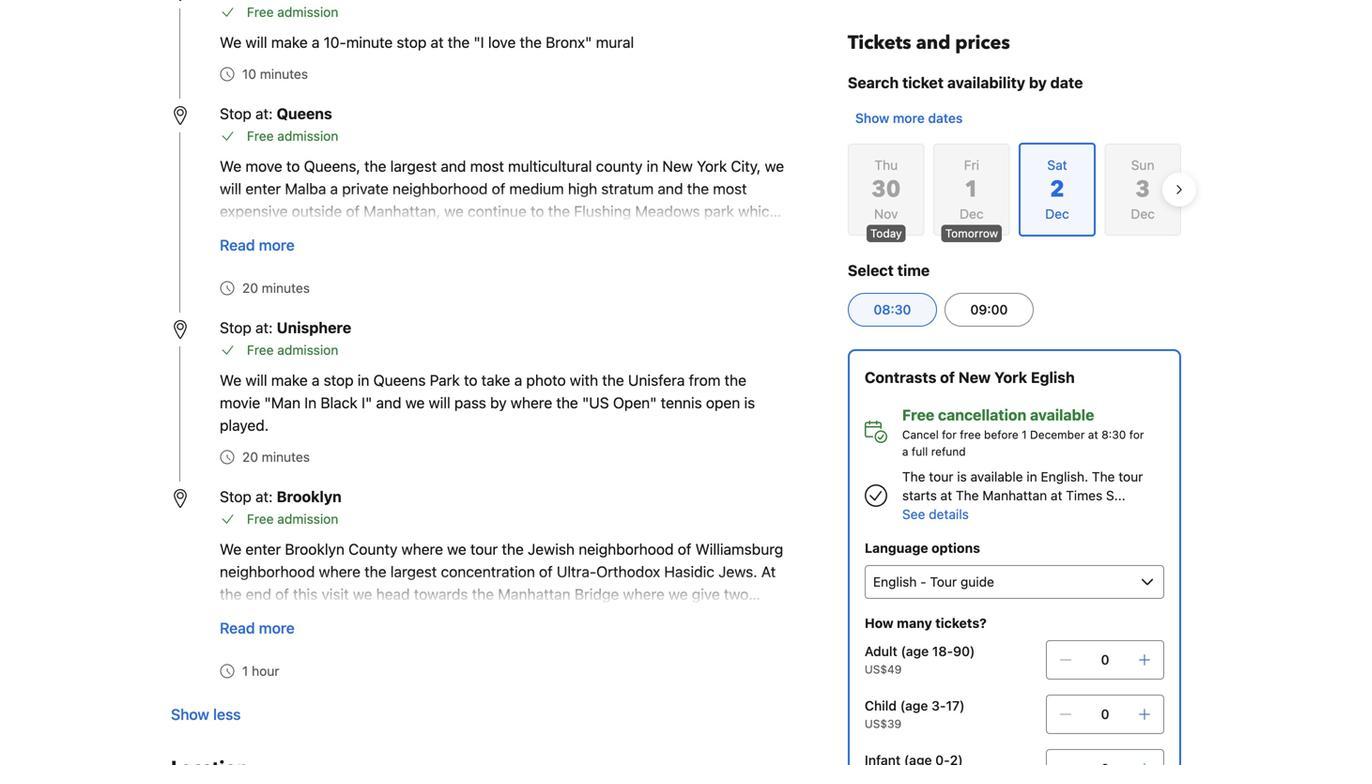 Task type: describe. For each thing, give the bounding box(es) containing it.
is inside the tour is available in english.    the tour starts at the manhattan at times s... see details
[[957, 469, 967, 484]]

free admission for queens
[[247, 128, 338, 144]]

us$49
[[865, 663, 902, 676]]

york
[[994, 369, 1027, 386]]

20 minutes for unisphere
[[242, 449, 310, 465]]

photo
[[526, 371, 566, 389]]

ticket
[[902, 74, 944, 92]]

fri 1 dec tomorrow
[[945, 157, 998, 240]]

free for queens
[[247, 128, 274, 144]]

cancel
[[902, 428, 939, 441]]

at: for brooklyn
[[255, 488, 273, 506]]

we
[[405, 394, 425, 412]]

by inside "we will make a stop in queens park to take a photo with the unisfera from the movie "man in black i" and we will pass by where the "us open" tennis open is played."
[[490, 394, 507, 412]]

before
[[984, 428, 1018, 441]]

at: for queens
[[255, 105, 273, 123]]

show for show less
[[171, 706, 209, 723]]

at down english.
[[1051, 488, 1062, 503]]

admission for queens
[[277, 128, 338, 144]]

available inside free cancellation available cancel for free before 1 december at 8:30 for a full refund
[[1030, 406, 1094, 424]]

s...
[[1106, 488, 1126, 503]]

make for 10-
[[271, 33, 308, 51]]

brooklyn
[[277, 488, 342, 506]]

full
[[912, 445, 928, 458]]

language options
[[865, 540, 980, 556]]

show less button
[[171, 703, 241, 726]]

stop at: unisphere
[[220, 319, 351, 337]]

free for unisphere
[[247, 342, 274, 358]]

free
[[960, 428, 981, 441]]

love
[[488, 33, 516, 51]]

how
[[865, 615, 894, 631]]

0 vertical spatial and
[[916, 30, 951, 56]]

tomorrow
[[945, 227, 998, 240]]

hour
[[252, 663, 279, 679]]

thu
[[874, 157, 898, 173]]

20 minutes for queens
[[242, 280, 310, 296]]

eglish
[[1031, 369, 1075, 386]]

2 horizontal spatial the
[[1092, 469, 1115, 484]]

2 vertical spatial 1
[[242, 663, 248, 679]]

date
[[1050, 74, 1083, 92]]

in inside the tour is available in english.    the tour starts at the manhattan at times s... see details
[[1027, 469, 1037, 484]]

adult (age 18-90) us$49
[[865, 644, 975, 676]]

90)
[[953, 644, 975, 659]]

availability
[[947, 74, 1025, 92]]

10
[[242, 66, 256, 82]]

09:00
[[970, 302, 1008, 317]]

with
[[570, 371, 598, 389]]

fri
[[964, 157, 979, 173]]

20 for unisphere
[[242, 449, 258, 465]]

we will make a 10-minute stop at the "i love the bronx" mural
[[220, 33, 634, 51]]

we for we will make a stop in queens park to take a photo with the unisfera from the movie "man in black i" and we will pass by where the "us open" tennis open is played.
[[220, 371, 242, 389]]

mural
[[596, 33, 634, 51]]

the up "us
[[602, 371, 624, 389]]

tickets?
[[935, 615, 987, 631]]

black
[[321, 394, 358, 412]]

read more button for brooklyn
[[208, 606, 306, 651]]

0 for adult (age 18-90)
[[1101, 652, 1109, 668]]

many
[[897, 615, 932, 631]]

us$39
[[865, 717, 901, 730]]

is inside "we will make a stop in queens park to take a photo with the unisfera from the movie "man in black i" and we will pass by where the "us open" tennis open is played."
[[744, 394, 755, 412]]

stop inside "we will make a stop in queens park to take a photo with the unisfera from the movie "man in black i" and we will pass by where the "us open" tennis open is played."
[[324, 371, 354, 389]]

available inside the tour is available in english.    the tour starts at the manhattan at times s... see details
[[970, 469, 1023, 484]]

18-
[[932, 644, 953, 659]]

details
[[929, 507, 969, 522]]

show for show more dates
[[855, 110, 889, 126]]

read for stop at: queens
[[220, 236, 255, 254]]

english.
[[1041, 469, 1088, 484]]

movie
[[220, 394, 260, 412]]

1 inside fri 1 dec tomorrow
[[964, 174, 979, 205]]

3
[[1136, 174, 1150, 205]]

10-
[[324, 33, 346, 51]]

child (age 3-17) us$39
[[865, 698, 965, 730]]

at inside free cancellation available cancel for free before 1 december at 8:30 for a full refund
[[1088, 428, 1098, 441]]

at: for unisphere
[[255, 319, 273, 337]]

adult
[[865, 644, 897, 659]]

select time
[[848, 261, 930, 279]]

free cancellation available cancel for free before 1 december at 8:30 for a full refund
[[902, 406, 1144, 458]]

time
[[897, 261, 930, 279]]

pass
[[454, 394, 486, 412]]

see details link
[[902, 507, 969, 522]]

more inside button
[[893, 110, 925, 126]]

free up 10
[[247, 4, 274, 20]]

child
[[865, 698, 897, 714]]

at up 'details'
[[940, 488, 952, 503]]

prices
[[955, 30, 1010, 56]]

stop for stop at: brooklyn
[[220, 488, 251, 506]]

1 for from the left
[[942, 428, 957, 441]]

park
[[430, 371, 460, 389]]

a right take
[[514, 371, 522, 389]]

how many tickets?
[[865, 615, 987, 631]]

stop for stop at: queens
[[220, 105, 251, 123]]

admission for unisphere
[[277, 342, 338, 358]]

see
[[902, 507, 925, 522]]

bronx"
[[546, 33, 592, 51]]

"us
[[582, 394, 609, 412]]

10 minutes
[[242, 66, 308, 82]]

show more dates
[[855, 110, 963, 126]]

from
[[689, 371, 721, 389]]

more for queens
[[259, 236, 295, 254]]

search ticket availability by date
[[848, 74, 1083, 92]]

tennis
[[661, 394, 702, 412]]

dec for 3
[[1131, 206, 1155, 222]]

contrasts of new york eglish
[[865, 369, 1075, 386]]

stop at: brooklyn
[[220, 488, 342, 506]]

minutes for queens
[[262, 280, 310, 296]]

admission for brooklyn
[[277, 511, 338, 527]]



Task type: locate. For each thing, give the bounding box(es) containing it.
in up 'manhattan'
[[1027, 469, 1037, 484]]

the up "s..."
[[1092, 469, 1115, 484]]

1 vertical spatial and
[[376, 394, 401, 412]]

dates
[[928, 110, 963, 126]]

more left dates
[[893, 110, 925, 126]]

free admission up 10-
[[247, 4, 338, 20]]

2 20 minutes from the top
[[242, 449, 310, 465]]

1 horizontal spatial by
[[1029, 74, 1047, 92]]

0 vertical spatial we
[[220, 33, 242, 51]]

17)
[[946, 698, 965, 714]]

make up "man
[[271, 371, 308, 389]]

0
[[1101, 652, 1109, 668], [1101, 707, 1109, 722]]

0 vertical spatial read
[[220, 236, 255, 254]]

will for we will make a 10-minute stop at the "i love the bronx" mural
[[245, 33, 267, 51]]

(age for adult
[[901, 644, 929, 659]]

read more up stop at: unisphere
[[220, 236, 295, 254]]

1 vertical spatial stop
[[324, 371, 354, 389]]

stop down 10
[[220, 105, 251, 123]]

make inside "we will make a stop in queens park to take a photo with the unisfera from the movie "man in black i" and we will pass by where the "us open" tennis open is played."
[[271, 371, 308, 389]]

where
[[511, 394, 552, 412]]

by left the "date"
[[1029, 74, 1047, 92]]

8:30
[[1101, 428, 1126, 441]]

tour down 'refund'
[[929, 469, 953, 484]]

1 vertical spatial show
[[171, 706, 209, 723]]

1 horizontal spatial and
[[916, 30, 951, 56]]

free admission down 'stop at: brooklyn'
[[247, 511, 338, 527]]

read more for brooklyn
[[220, 619, 295, 637]]

the tour is available in english.    the tour starts at the manhattan at times s... see details
[[902, 469, 1143, 522]]

read more for queens
[[220, 236, 295, 254]]

2 for from the left
[[1129, 428, 1144, 441]]

0 vertical spatial is
[[744, 394, 755, 412]]

1 horizontal spatial for
[[1129, 428, 1144, 441]]

sun
[[1131, 157, 1154, 173]]

for right 8:30
[[1129, 428, 1144, 441]]

1
[[964, 174, 979, 205], [1022, 428, 1027, 441], [242, 663, 248, 679]]

sun 3 dec
[[1131, 157, 1155, 222]]

stop up black
[[324, 371, 354, 389]]

read more button up stop at: unisphere
[[208, 223, 306, 268]]

1 vertical spatial (age
[[900, 698, 928, 714]]

free admission for brooklyn
[[247, 511, 338, 527]]

0 vertical spatial read more
[[220, 236, 295, 254]]

2 at: from the top
[[255, 319, 273, 337]]

1 vertical spatial we
[[220, 371, 242, 389]]

0 vertical spatial show
[[855, 110, 889, 126]]

make for stop
[[271, 371, 308, 389]]

1 horizontal spatial show
[[855, 110, 889, 126]]

0 vertical spatial read more button
[[208, 223, 306, 268]]

1 left hour
[[242, 663, 248, 679]]

refund
[[931, 445, 966, 458]]

read more button up 1 hour
[[208, 606, 306, 651]]

stop at: queens
[[220, 105, 332, 123]]

take
[[481, 371, 510, 389]]

20 up stop at: unisphere
[[242, 280, 258, 296]]

for
[[942, 428, 957, 441], [1129, 428, 1144, 441]]

admission down brooklyn
[[277, 511, 338, 527]]

2 free admission from the top
[[247, 128, 338, 144]]

december
[[1030, 428, 1085, 441]]

new
[[958, 369, 991, 386]]

0 horizontal spatial 1
[[242, 663, 248, 679]]

minute
[[346, 33, 393, 51]]

1 hour
[[242, 663, 279, 679]]

1 vertical spatial by
[[490, 394, 507, 412]]

admission
[[277, 4, 338, 20], [277, 128, 338, 144], [277, 342, 338, 358], [277, 511, 338, 527]]

queens inside "we will make a stop in queens park to take a photo with the unisfera from the movie "man in black i" and we will pass by where the "us open" tennis open is played."
[[373, 371, 426, 389]]

1 read more button from the top
[[208, 223, 306, 268]]

3 admission from the top
[[277, 342, 338, 358]]

2 read more from the top
[[220, 619, 295, 637]]

and up ticket
[[916, 30, 951, 56]]

times
[[1066, 488, 1102, 503]]

will for we will make a stop in queens park to take a photo with the unisfera from the movie "man in black i" and we will pass by where the "us open" tennis open is played.
[[245, 371, 267, 389]]

queens
[[277, 105, 332, 123], [373, 371, 426, 389]]

show more dates button
[[848, 101, 970, 135]]

0 horizontal spatial queens
[[277, 105, 332, 123]]

tickets
[[848, 30, 911, 56]]

1 vertical spatial more
[[259, 236, 295, 254]]

the
[[902, 469, 925, 484], [1092, 469, 1115, 484], [956, 488, 979, 503]]

2 vertical spatial stop
[[220, 488, 251, 506]]

more for brooklyn
[[259, 619, 295, 637]]

open
[[706, 394, 740, 412]]

1 down the fri
[[964, 174, 979, 205]]

a left full
[[902, 445, 908, 458]]

to
[[464, 371, 477, 389]]

show left less
[[171, 706, 209, 723]]

unisfera
[[628, 371, 685, 389]]

(age inside "adult (age 18-90) us$49"
[[901, 644, 929, 659]]

free down stop at: queens
[[247, 128, 274, 144]]

1 at: from the top
[[255, 105, 273, 123]]

08:30
[[874, 302, 911, 317]]

0 horizontal spatial dec
[[960, 206, 984, 222]]

in
[[304, 394, 317, 412]]

4 free admission from the top
[[247, 511, 338, 527]]

1 vertical spatial minutes
[[262, 280, 310, 296]]

show down 'search'
[[855, 110, 889, 126]]

1 admission from the top
[[277, 4, 338, 20]]

0 vertical spatial at:
[[255, 105, 273, 123]]

in
[[358, 371, 369, 389], [1027, 469, 1037, 484]]

at: left unisphere
[[255, 319, 273, 337]]

minutes up stop at: unisphere
[[262, 280, 310, 296]]

2 make from the top
[[271, 371, 308, 389]]

read for stop at: brooklyn
[[220, 619, 255, 637]]

0 vertical spatial 1
[[964, 174, 979, 205]]

4 admission from the top
[[277, 511, 338, 527]]

1 horizontal spatial queens
[[373, 371, 426, 389]]

the right love
[[520, 33, 542, 51]]

more up hour
[[259, 619, 295, 637]]

dec up tomorrow
[[960, 206, 984, 222]]

by down take
[[490, 394, 507, 412]]

region
[[833, 135, 1196, 244]]

i"
[[361, 394, 372, 412]]

in inside "we will make a stop in queens park to take a photo with the unisfera from the movie "man in black i" and we will pass by where the "us open" tennis open is played."
[[358, 371, 369, 389]]

2 read more button from the top
[[208, 606, 306, 651]]

0 vertical spatial stop
[[220, 105, 251, 123]]

stop up "movie"
[[220, 319, 251, 337]]

the left the "i
[[448, 33, 470, 51]]

0 vertical spatial stop
[[397, 33, 427, 51]]

0 horizontal spatial is
[[744, 394, 755, 412]]

admission down stop at: queens
[[277, 128, 338, 144]]

unisphere
[[277, 319, 351, 337]]

starts
[[902, 488, 937, 503]]

0 vertical spatial 20
[[242, 280, 258, 296]]

we inside "we will make a stop in queens park to take a photo with the unisfera from the movie "man in black i" and we will pass by where the "us open" tennis open is played."
[[220, 371, 242, 389]]

show less
[[171, 706, 241, 723]]

(age left 3-
[[900, 698, 928, 714]]

0 horizontal spatial by
[[490, 394, 507, 412]]

a
[[312, 33, 320, 51], [312, 371, 320, 389], [514, 371, 522, 389], [902, 445, 908, 458]]

dec down the 3
[[1131, 206, 1155, 222]]

1 read from the top
[[220, 236, 255, 254]]

the up 'details'
[[956, 488, 979, 503]]

0 horizontal spatial for
[[942, 428, 957, 441]]

admission up 10-
[[277, 4, 338, 20]]

2 vertical spatial more
[[259, 619, 295, 637]]

and right i"
[[376, 394, 401, 412]]

dec
[[960, 206, 984, 222], [1131, 206, 1155, 222]]

0 horizontal spatial in
[[358, 371, 369, 389]]

0 horizontal spatial stop
[[324, 371, 354, 389]]

1 vertical spatial is
[[957, 469, 967, 484]]

2 read from the top
[[220, 619, 255, 637]]

is
[[744, 394, 755, 412], [957, 469, 967, 484]]

1 vertical spatial stop
[[220, 319, 251, 337]]

in up i"
[[358, 371, 369, 389]]

dec inside fri 1 dec tomorrow
[[960, 206, 984, 222]]

0 vertical spatial 0
[[1101, 652, 1109, 668]]

1 vertical spatial queens
[[373, 371, 426, 389]]

1 vertical spatial will
[[245, 371, 267, 389]]

1 horizontal spatial stop
[[397, 33, 427, 51]]

at
[[431, 33, 444, 51], [1088, 428, 1098, 441], [940, 488, 952, 503], [1051, 488, 1062, 503]]

1 vertical spatial at:
[[255, 319, 273, 337]]

thu 30 nov today
[[870, 157, 902, 240]]

will
[[245, 33, 267, 51], [245, 371, 267, 389], [429, 394, 450, 412]]

tour up "s..."
[[1118, 469, 1143, 484]]

0 horizontal spatial the
[[902, 469, 925, 484]]

"man
[[264, 394, 300, 412]]

a inside free cancellation available cancel for free before 1 december at 8:30 for a full refund
[[902, 445, 908, 458]]

we up "movie"
[[220, 371, 242, 389]]

1 tour from the left
[[929, 469, 953, 484]]

at left 8:30
[[1088, 428, 1098, 441]]

stop for stop at: unisphere
[[220, 319, 251, 337]]

stop down played.
[[220, 488, 251, 506]]

select
[[848, 261, 894, 279]]

0 vertical spatial more
[[893, 110, 925, 126]]

by
[[1029, 74, 1047, 92], [490, 394, 507, 412]]

0 for child (age 3-17)
[[1101, 707, 1109, 722]]

and inside "we will make a stop in queens park to take a photo with the unisfera from the movie "man in black i" and we will pass by where the "us open" tennis open is played."
[[376, 394, 401, 412]]

cancellation
[[938, 406, 1026, 424]]

will down park
[[429, 394, 450, 412]]

1 vertical spatial in
[[1027, 469, 1037, 484]]

for up 'refund'
[[942, 428, 957, 441]]

is right 'open'
[[744, 394, 755, 412]]

1 horizontal spatial dec
[[1131, 206, 1155, 222]]

read more button for queens
[[208, 223, 306, 268]]

0 vertical spatial by
[[1029, 74, 1047, 92]]

2 horizontal spatial 1
[[1022, 428, 1027, 441]]

the down with
[[556, 394, 578, 412]]

0 vertical spatial make
[[271, 33, 308, 51]]

0 vertical spatial queens
[[277, 105, 332, 123]]

free for brooklyn
[[247, 511, 274, 527]]

the up starts
[[902, 469, 925, 484]]

free admission down stop at: queens
[[247, 128, 338, 144]]

more up stop at: unisphere
[[259, 236, 295, 254]]

1 vertical spatial 0
[[1101, 707, 1109, 722]]

1 0 from the top
[[1101, 652, 1109, 668]]

region containing 30
[[833, 135, 1196, 244]]

at: left brooklyn
[[255, 488, 273, 506]]

will up 10
[[245, 33, 267, 51]]

available up 'manhattan'
[[970, 469, 1023, 484]]

1 horizontal spatial is
[[957, 469, 967, 484]]

2 vertical spatial at:
[[255, 488, 273, 506]]

tickets and prices
[[848, 30, 1010, 56]]

free admission down stop at: unisphere
[[247, 342, 338, 358]]

played.
[[220, 416, 269, 434]]

0 vertical spatial available
[[1030, 406, 1094, 424]]

20 down played.
[[242, 449, 258, 465]]

0 vertical spatial 20 minutes
[[242, 280, 310, 296]]

manhattan
[[982, 488, 1047, 503]]

(age left 18-
[[901, 644, 929, 659]]

(age for child
[[900, 698, 928, 714]]

1 vertical spatial read more button
[[208, 606, 306, 651]]

free admission for unisphere
[[247, 342, 338, 358]]

available up december
[[1030, 406, 1094, 424]]

2 admission from the top
[[277, 128, 338, 144]]

contrasts
[[865, 369, 936, 386]]

stop right the minute
[[397, 33, 427, 51]]

20 for queens
[[242, 280, 258, 296]]

the
[[448, 33, 470, 51], [520, 33, 542, 51], [602, 371, 624, 389], [724, 371, 746, 389], [556, 394, 578, 412]]

a up in
[[312, 371, 320, 389]]

2 0 from the top
[[1101, 707, 1109, 722]]

minutes right 10
[[260, 66, 308, 82]]

1 20 minutes from the top
[[242, 280, 310, 296]]

3-
[[931, 698, 946, 714]]

1 make from the top
[[271, 33, 308, 51]]

minutes
[[260, 66, 308, 82], [262, 280, 310, 296], [262, 449, 310, 465]]

less
[[213, 706, 241, 723]]

free down stop at: unisphere
[[247, 342, 274, 358]]

30
[[872, 174, 901, 205]]

0 horizontal spatial and
[[376, 394, 401, 412]]

we for we will make a 10-minute stop at the "i love the bronx" mural
[[220, 33, 242, 51]]

will up "movie"
[[245, 371, 267, 389]]

"i
[[474, 33, 484, 51]]

1 vertical spatial 20
[[242, 449, 258, 465]]

20 minutes
[[242, 280, 310, 296], [242, 449, 310, 465]]

read
[[220, 236, 255, 254], [220, 619, 255, 637]]

0 vertical spatial will
[[245, 33, 267, 51]]

more
[[893, 110, 925, 126], [259, 236, 295, 254], [259, 619, 295, 637]]

1 vertical spatial read more
[[220, 619, 295, 637]]

1 inside free cancellation available cancel for free before 1 december at 8:30 for a full refund
[[1022, 428, 1027, 441]]

queens down "10 minutes"
[[277, 105, 332, 123]]

queens up we
[[373, 371, 426, 389]]

0 vertical spatial (age
[[901, 644, 929, 659]]

0 horizontal spatial available
[[970, 469, 1023, 484]]

0 vertical spatial minutes
[[260, 66, 308, 82]]

1 vertical spatial make
[[271, 371, 308, 389]]

1 vertical spatial 1
[[1022, 428, 1027, 441]]

1 horizontal spatial available
[[1030, 406, 1094, 424]]

minutes up 'stop at: brooklyn'
[[262, 449, 310, 465]]

options
[[931, 540, 980, 556]]

read more up 1 hour
[[220, 619, 295, 637]]

today
[[870, 227, 902, 240]]

nov
[[874, 206, 898, 222]]

at left the "i
[[431, 33, 444, 51]]

20 minutes up stop at: unisphere
[[242, 280, 310, 296]]

minutes for unisphere
[[262, 449, 310, 465]]

3 at: from the top
[[255, 488, 273, 506]]

1 vertical spatial available
[[970, 469, 1023, 484]]

0 horizontal spatial show
[[171, 706, 209, 723]]

is down 'refund'
[[957, 469, 967, 484]]

the up 'open'
[[724, 371, 746, 389]]

search
[[848, 74, 899, 92]]

(age inside child (age 3-17) us$39
[[900, 698, 928, 714]]

we up stop at: queens
[[220, 33, 242, 51]]

1 vertical spatial read
[[220, 619, 255, 637]]

20 minutes up 'stop at: brooklyn'
[[242, 449, 310, 465]]

free up cancel
[[902, 406, 934, 424]]

1 20 from the top
[[242, 280, 258, 296]]

make up "10 minutes"
[[271, 33, 308, 51]]

1 we from the top
[[220, 33, 242, 51]]

admission down unisphere
[[277, 342, 338, 358]]

(age
[[901, 644, 929, 659], [900, 698, 928, 714]]

3 stop from the top
[[220, 488, 251, 506]]

2 20 from the top
[[242, 449, 258, 465]]

2 dec from the left
[[1131, 206, 1155, 222]]

1 horizontal spatial the
[[956, 488, 979, 503]]

1 stop from the top
[[220, 105, 251, 123]]

of
[[940, 369, 955, 386]]

we will make a stop in queens park to take a photo with the unisfera from the movie "man in black i" and we will pass by where the "us open" tennis open is played.
[[220, 371, 755, 434]]

open"
[[613, 394, 657, 412]]

2 tour from the left
[[1118, 469, 1143, 484]]

0 horizontal spatial tour
[[929, 469, 953, 484]]

1 horizontal spatial tour
[[1118, 469, 1143, 484]]

1 horizontal spatial in
[[1027, 469, 1037, 484]]

0 vertical spatial in
[[358, 371, 369, 389]]

at: down "10 minutes"
[[255, 105, 273, 123]]

1 vertical spatial 20 minutes
[[242, 449, 310, 465]]

1 right before
[[1022, 428, 1027, 441]]

2 we from the top
[[220, 371, 242, 389]]

a left 10-
[[312, 33, 320, 51]]

2 stop from the top
[[220, 319, 251, 337]]

dec for 1
[[960, 206, 984, 222]]

20
[[242, 280, 258, 296], [242, 449, 258, 465]]

free inside free cancellation available cancel for free before 1 december at 8:30 for a full refund
[[902, 406, 934, 424]]

free down 'stop at: brooklyn'
[[247, 511, 274, 527]]

1 free admission from the top
[[247, 4, 338, 20]]

2 vertical spatial minutes
[[262, 449, 310, 465]]

2 vertical spatial will
[[429, 394, 450, 412]]

3 free admission from the top
[[247, 342, 338, 358]]

1 horizontal spatial 1
[[964, 174, 979, 205]]

1 dec from the left
[[960, 206, 984, 222]]

1 read more from the top
[[220, 236, 295, 254]]

and
[[916, 30, 951, 56], [376, 394, 401, 412]]



Task type: vqa. For each thing, say whether or not it's contained in the screenshot.
Bedroom 1: associated with couch icon in the the dialog dialog
no



